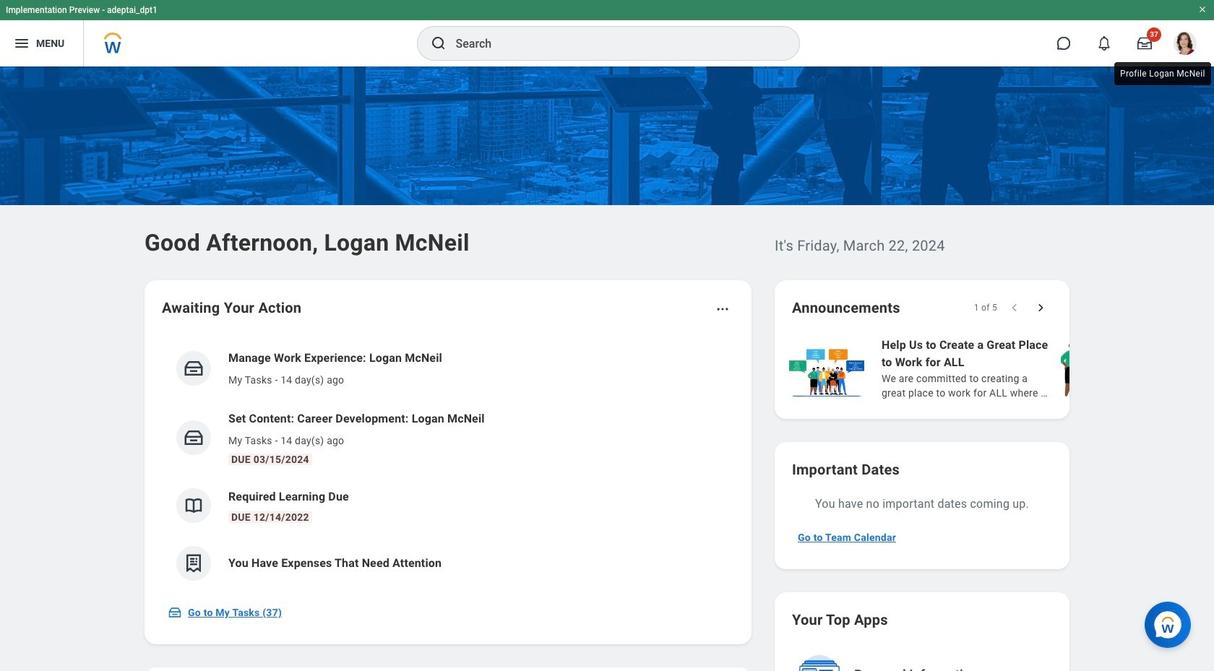 Task type: vqa. For each thing, say whether or not it's contained in the screenshot.
inbox icon within list
no



Task type: describe. For each thing, give the bounding box(es) containing it.
2 vertical spatial inbox image
[[168, 606, 182, 620]]

related actions image
[[716, 302, 730, 317]]

notifications large image
[[1097, 36, 1112, 51]]

Search Workday  search field
[[456, 27, 769, 59]]

chevron right small image
[[1034, 301, 1048, 315]]

inbox large image
[[1138, 36, 1152, 51]]

close environment banner image
[[1198, 5, 1207, 14]]

1 vertical spatial inbox image
[[183, 427, 205, 449]]

1 horizontal spatial list
[[786, 335, 1214, 402]]

justify image
[[13, 35, 30, 52]]



Task type: locate. For each thing, give the bounding box(es) containing it.
inbox image
[[183, 358, 205, 379], [183, 427, 205, 449], [168, 606, 182, 620]]

chevron left small image
[[1007, 301, 1022, 315]]

0 horizontal spatial list
[[162, 338, 734, 593]]

main content
[[0, 66, 1214, 671]]

0 vertical spatial inbox image
[[183, 358, 205, 379]]

search image
[[430, 35, 447, 52]]

dashboard expenses image
[[183, 553, 205, 575]]

banner
[[0, 0, 1214, 66]]

book open image
[[183, 495, 205, 517]]

list
[[786, 335, 1214, 402], [162, 338, 734, 593]]

profile logan mcneil image
[[1174, 32, 1197, 58]]

tooltip
[[1112, 59, 1214, 88]]

status
[[974, 302, 997, 314]]



